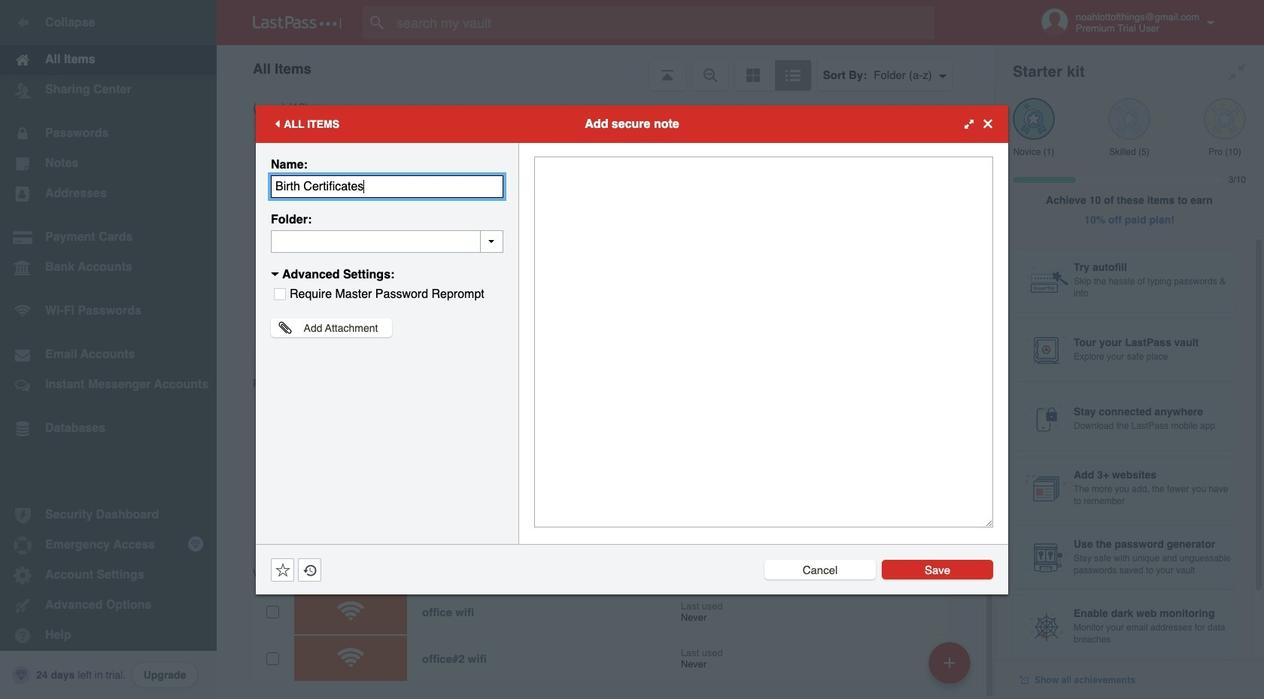 Task type: describe. For each thing, give the bounding box(es) containing it.
new item navigation
[[924, 638, 980, 699]]

search my vault text field
[[363, 6, 964, 39]]

new item image
[[945, 658, 955, 668]]

vault options navigation
[[217, 45, 995, 90]]

main navigation navigation
[[0, 0, 217, 699]]



Task type: locate. For each thing, give the bounding box(es) containing it.
dialog
[[256, 105, 1009, 594]]

None text field
[[534, 156, 994, 527]]

Search search field
[[363, 6, 964, 39]]

lastpass image
[[253, 16, 342, 29]]

None text field
[[271, 175, 504, 198], [271, 230, 504, 253], [271, 175, 504, 198], [271, 230, 504, 253]]



